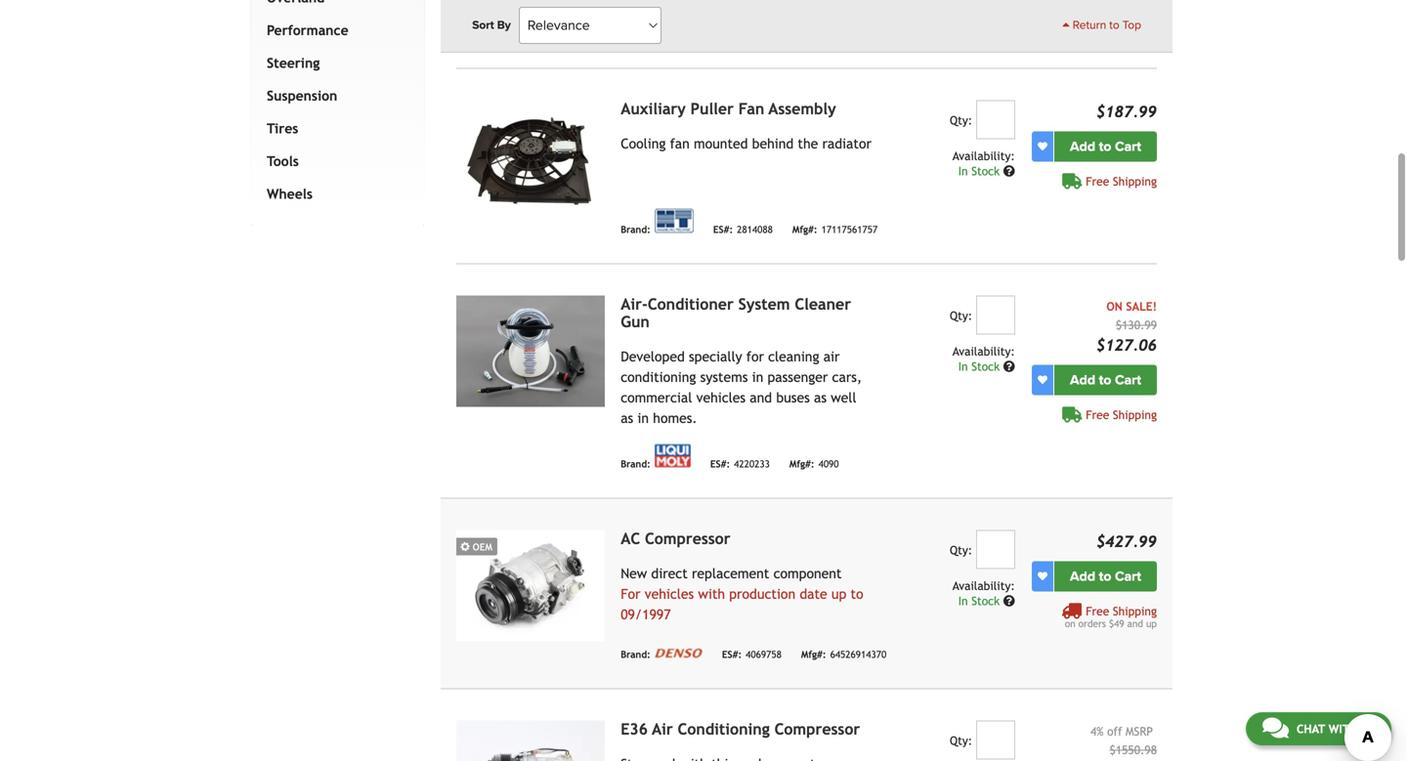 Task type: vqa. For each thing, say whether or not it's contained in the screenshot.
Purpose
no



Task type: locate. For each thing, give the bounding box(es) containing it.
auxiliary puller fan assembly link
[[621, 99, 836, 118]]

3 in stock from the top
[[958, 594, 1003, 608]]

up inside free shipping on orders $49 and up
[[1146, 618, 1157, 629]]

1 vertical spatial brand:
[[621, 458, 651, 470]]

as down commercial
[[621, 410, 633, 426]]

2 in from the top
[[958, 359, 968, 373]]

chat with us
[[1297, 722, 1375, 736]]

3 question circle image from the top
[[1003, 595, 1015, 607]]

in for assembly
[[958, 164, 968, 178]]

compressor up direct
[[645, 529, 731, 548]]

0 vertical spatial as
[[814, 390, 827, 405]]

availability: for assembly
[[953, 149, 1015, 163]]

0 vertical spatial add to cart button
[[1054, 131, 1157, 162]]

vehicles down direct
[[645, 586, 694, 602]]

1 vertical spatial in stock
[[958, 359, 1003, 373]]

1 add to cart from the top
[[1070, 138, 1141, 155]]

e36 air conditioning compressor
[[621, 720, 860, 738]]

mfg#: left the 4090
[[789, 458, 815, 470]]

production
[[729, 586, 796, 602]]

0 vertical spatial question circle image
[[1003, 165, 1015, 177]]

cooling fan mounted behind the radiator
[[621, 136, 872, 151]]

to for add to wish list image at the top right of the page
[[1099, 138, 1111, 155]]

buses
[[776, 390, 810, 405]]

with left us
[[1329, 722, 1357, 736]]

2 add to cart button from the top
[[1054, 365, 1157, 395]]

date
[[800, 586, 827, 602]]

es#: left 4069758
[[722, 649, 742, 660]]

return to top link
[[1062, 17, 1141, 34]]

as
[[814, 390, 827, 405], [621, 410, 633, 426]]

1 add to cart button from the top
[[1054, 131, 1157, 162]]

1 horizontal spatial and
[[1127, 618, 1143, 629]]

to up free shipping on orders $49 and up on the right bottom
[[1099, 568, 1111, 585]]

ac compressor
[[621, 529, 731, 548]]

sale!
[[1126, 299, 1157, 313]]

2 vertical spatial free
[[1086, 604, 1109, 618]]

free shipping
[[1086, 174, 1157, 188], [1086, 408, 1157, 421]]

1 vertical spatial add to wish list image
[[1038, 571, 1048, 581]]

qty:
[[950, 113, 973, 127], [950, 309, 973, 322], [950, 543, 973, 557], [950, 734, 973, 747]]

add to cart for $427.99
[[1070, 568, 1141, 585]]

add
[[1070, 138, 1096, 155], [1070, 372, 1096, 388], [1070, 568, 1096, 585]]

es#4220233 - 4090 - air-conditioner system cleaner gun - developed specially for cleaning air conditioning systems in passenger cars, commercial vehicles and buses as well as in homes. - liqui-moly - audi bmw volkswagen mini porsche image
[[457, 295, 605, 407]]

0 horizontal spatial vehicles
[[645, 586, 694, 602]]

0 vertical spatial and
[[750, 390, 772, 405]]

qty: for $187.99
[[950, 113, 973, 127]]

add to cart button down $127.06
[[1054, 365, 1157, 395]]

3 add from the top
[[1070, 568, 1096, 585]]

1 vertical spatial in
[[638, 410, 649, 426]]

chat with us link
[[1246, 712, 1392, 746]]

performance link
[[263, 14, 405, 47]]

and right '$49'
[[1127, 618, 1143, 629]]

3 add to cart button from the top
[[1054, 561, 1157, 591]]

0 horizontal spatial and
[[750, 390, 772, 405]]

2 vertical spatial add to cart button
[[1054, 561, 1157, 591]]

brand: for air-conditioner system cleaner gun
[[621, 458, 651, 470]]

shipping
[[1113, 174, 1157, 188], [1113, 408, 1157, 421], [1113, 604, 1157, 618]]

mfg#: left 17117561757
[[792, 224, 818, 235]]

2 vertical spatial mfg#:
[[801, 649, 826, 660]]

es#:
[[713, 224, 733, 235], [710, 458, 730, 470], [722, 649, 742, 660]]

air-conditioner system cleaner gun
[[621, 295, 851, 331]]

0 vertical spatial cart
[[1115, 138, 1141, 155]]

1 vertical spatial question circle image
[[1003, 360, 1015, 372]]

and left the buses
[[750, 390, 772, 405]]

for
[[746, 349, 764, 364]]

shipping down $127.06
[[1113, 408, 1157, 421]]

1 vertical spatial add to cart
[[1070, 372, 1141, 388]]

up
[[832, 586, 847, 602], [1146, 618, 1157, 629]]

0 vertical spatial add to wish list image
[[1038, 375, 1048, 385]]

1 vertical spatial vehicles
[[645, 586, 694, 602]]

1 vertical spatial as
[[621, 410, 633, 426]]

2 free shipping from the top
[[1086, 408, 1157, 421]]

0 vertical spatial shipping
[[1113, 174, 1157, 188]]

add to cart button down $187.99
[[1054, 131, 1157, 162]]

2 in stock from the top
[[958, 359, 1003, 373]]

3 add to cart from the top
[[1070, 568, 1141, 585]]

brand:
[[621, 224, 651, 235], [621, 458, 651, 470], [621, 649, 651, 660]]

tools link
[[263, 145, 405, 178]]

puller
[[691, 99, 734, 118]]

0 vertical spatial free shipping
[[1086, 174, 1157, 188]]

availability:
[[953, 149, 1015, 163], [953, 344, 1015, 358], [953, 579, 1015, 592]]

1 brand: from the top
[[621, 224, 651, 235]]

in
[[958, 164, 968, 178], [958, 359, 968, 373], [958, 594, 968, 608]]

compressor down "mfg#: 64526914370"
[[775, 720, 860, 738]]

to down $127.06
[[1099, 372, 1111, 388]]

1 horizontal spatial compressor
[[775, 720, 860, 738]]

1 vertical spatial shipping
[[1113, 408, 1157, 421]]

0 vertical spatial up
[[832, 586, 847, 602]]

as left well
[[814, 390, 827, 405]]

add to cart down $187.99
[[1070, 138, 1141, 155]]

2 qty: from the top
[[950, 309, 973, 322]]

es#: for system
[[710, 458, 730, 470]]

2 add from the top
[[1070, 372, 1096, 388]]

1 vertical spatial availability:
[[953, 344, 1015, 358]]

2 vertical spatial stock
[[972, 594, 1000, 608]]

1 in from the top
[[958, 164, 968, 178]]

2 vertical spatial brand:
[[621, 649, 651, 660]]

up right date
[[832, 586, 847, 602]]

wheels link
[[263, 178, 405, 210]]

0 vertical spatial free
[[1086, 174, 1109, 188]]

0 vertical spatial vehicles
[[696, 390, 746, 405]]

0 vertical spatial with
[[698, 586, 725, 602]]

steering link
[[263, 47, 405, 79]]

2 stock from the top
[[972, 359, 1000, 373]]

es#: for fan
[[713, 224, 733, 235]]

uro - corporate logo image
[[655, 27, 679, 37]]

1 cart from the top
[[1115, 138, 1141, 155]]

0 vertical spatial stock
[[972, 164, 1000, 178]]

None number field
[[976, 100, 1015, 139], [976, 295, 1015, 335], [976, 530, 1015, 569], [976, 720, 1015, 760], [976, 100, 1015, 139], [976, 295, 1015, 335], [976, 530, 1015, 569], [976, 720, 1015, 760]]

sort
[[472, 18, 494, 32]]

2 vertical spatial cart
[[1115, 568, 1141, 585]]

0 vertical spatial add to cart
[[1070, 138, 1141, 155]]

0 vertical spatial in
[[958, 164, 968, 178]]

2 question circle image from the top
[[1003, 360, 1015, 372]]

free shipping down $187.99
[[1086, 174, 1157, 188]]

liqui-moly - corporate logo image
[[655, 444, 691, 467]]

vehicles inside developed specially for cleaning air conditioning systems in passenger cars, commercial vehicles and buses as well as in homes.
[[696, 390, 746, 405]]

1 horizontal spatial with
[[1329, 722, 1357, 736]]

2 free from the top
[[1086, 408, 1109, 421]]

2 vertical spatial es#:
[[722, 649, 742, 660]]

and
[[750, 390, 772, 405], [1127, 618, 1143, 629]]

1 vertical spatial in
[[958, 359, 968, 373]]

1 vertical spatial add to cart button
[[1054, 365, 1157, 395]]

add to cart button for $427.99
[[1054, 561, 1157, 591]]

brand: left hamburg tech - corporate logo
[[621, 224, 651, 235]]

free right 'on'
[[1086, 604, 1109, 618]]

3 brand: from the top
[[621, 649, 651, 660]]

vehicles down systems
[[696, 390, 746, 405]]

1 vertical spatial es#:
[[710, 458, 730, 470]]

free down $127.06
[[1086, 408, 1109, 421]]

availability: for cleaner
[[953, 344, 1015, 358]]

es#: 4220233
[[710, 458, 770, 470]]

add to cart button for $187.99
[[1054, 131, 1157, 162]]

tools
[[267, 153, 299, 169]]

suspension link
[[263, 79, 405, 112]]

with down replacement
[[698, 586, 725, 602]]

2 vertical spatial availability:
[[953, 579, 1015, 592]]

add to wish list image
[[1038, 375, 1048, 385], [1038, 571, 1048, 581]]

in down commercial
[[638, 410, 649, 426]]

with inside the new direct replacement component for vehicles with production date up to 09/1997
[[698, 586, 725, 602]]

air
[[652, 720, 673, 738]]

ac compressor link
[[621, 529, 731, 548]]

1 vertical spatial stock
[[972, 359, 1000, 373]]

1 vertical spatial free
[[1086, 408, 1109, 421]]

add to cart down $127.06
[[1070, 372, 1141, 388]]

0 vertical spatial add
[[1070, 138, 1096, 155]]

3 cart from the top
[[1115, 568, 1141, 585]]

0 horizontal spatial compressor
[[645, 529, 731, 548]]

0 vertical spatial es#:
[[713, 224, 733, 235]]

qty: for $427.99
[[950, 543, 973, 557]]

cart down $187.99
[[1115, 138, 1141, 155]]

$187.99
[[1096, 102, 1157, 120]]

1 vertical spatial cart
[[1115, 372, 1141, 388]]

0 vertical spatial compressor
[[645, 529, 731, 548]]

in stock
[[958, 164, 1003, 178], [958, 359, 1003, 373], [958, 594, 1003, 608]]

2 vertical spatial shipping
[[1113, 604, 1157, 618]]

question circle image
[[1003, 165, 1015, 177], [1003, 360, 1015, 372], [1003, 595, 1015, 607]]

cart for $187.99
[[1115, 138, 1141, 155]]

2 add to cart from the top
[[1070, 372, 1141, 388]]

1 vertical spatial mfg#:
[[789, 458, 815, 470]]

in down the for
[[752, 369, 763, 385]]

2 vertical spatial add to cart
[[1070, 568, 1141, 585]]

free down $187.99
[[1086, 174, 1109, 188]]

compressor
[[645, 529, 731, 548], [775, 720, 860, 738]]

0 vertical spatial brand:
[[621, 224, 651, 235]]

mounted
[[694, 136, 748, 151]]

2 vertical spatial add
[[1070, 568, 1096, 585]]

denso - corporate logo image
[[655, 648, 702, 658]]

cart down $127.06
[[1115, 372, 1141, 388]]

0 vertical spatial availability:
[[953, 149, 1015, 163]]

4069758
[[746, 649, 782, 660]]

0 horizontal spatial up
[[832, 586, 847, 602]]

2 availability: from the top
[[953, 344, 1015, 358]]

steering
[[267, 55, 320, 71]]

up right '$49'
[[1146, 618, 1157, 629]]

stock
[[972, 164, 1000, 178], [972, 359, 1000, 373], [972, 594, 1000, 608]]

us
[[1361, 722, 1375, 736]]

2 vertical spatial question circle image
[[1003, 595, 1015, 607]]

off
[[1107, 724, 1122, 738]]

conditioning
[[621, 369, 696, 385]]

to down $187.99
[[1099, 138, 1111, 155]]

1 horizontal spatial vehicles
[[696, 390, 746, 405]]

cars,
[[832, 369, 862, 385]]

add to wish list image
[[1038, 141, 1048, 151]]

commercial
[[621, 390, 692, 405]]

$427.99
[[1096, 532, 1157, 550]]

add to cart up free shipping on orders $49 and up on the right bottom
[[1070, 568, 1141, 585]]

1 stock from the top
[[972, 164, 1000, 178]]

1 horizontal spatial up
[[1146, 618, 1157, 629]]

3 shipping from the top
[[1113, 604, 1157, 618]]

mfg#: 17117561757
[[792, 224, 878, 235]]

1 horizontal spatial in
[[752, 369, 763, 385]]

to right date
[[851, 586, 863, 602]]

es#: left 2814088
[[713, 224, 733, 235]]

1 vertical spatial compressor
[[775, 720, 860, 738]]

1 vertical spatial free shipping
[[1086, 408, 1157, 421]]

add to cart button up free shipping on orders $49 and up on the right bottom
[[1054, 561, 1157, 591]]

add to cart
[[1070, 138, 1141, 155], [1070, 372, 1141, 388], [1070, 568, 1141, 585]]

mfg#: 64526914370
[[801, 649, 887, 660]]

mfg#: left 64526914370
[[801, 649, 826, 660]]

auxiliary puller fan assembly
[[621, 99, 836, 118]]

1 qty: from the top
[[950, 113, 973, 127]]

sort by
[[472, 18, 511, 32]]

radiator
[[822, 136, 872, 151]]

1 vertical spatial add
[[1070, 372, 1096, 388]]

free
[[1086, 174, 1109, 188], [1086, 408, 1109, 421], [1086, 604, 1109, 618]]

2 brand: from the top
[[621, 458, 651, 470]]

brand: down 09/1997
[[621, 649, 651, 660]]

shipping right 'orders'
[[1113, 604, 1157, 618]]

msrp
[[1126, 724, 1153, 738]]

shipping down $187.99
[[1113, 174, 1157, 188]]

2 vertical spatial in stock
[[958, 594, 1003, 608]]

1 vertical spatial and
[[1127, 618, 1143, 629]]

0 horizontal spatial with
[[698, 586, 725, 602]]

new direct replacement component for vehicles with production date up to 09/1997
[[621, 566, 863, 622]]

es#233876 - 64528391474 - e36 air conditioning compressor - stay cool with this replacement compressor - genuine bmw - bmw image
[[457, 720, 605, 761]]

2 vertical spatial in
[[958, 594, 968, 608]]

1 horizontal spatial as
[[814, 390, 827, 405]]

1 in stock from the top
[[958, 164, 1003, 178]]

air
[[824, 349, 840, 364]]

brand: left liqui-moly - corporate logo
[[621, 458, 651, 470]]

1 vertical spatial up
[[1146, 618, 1157, 629]]

1 add from the top
[[1070, 138, 1096, 155]]

cleaning
[[768, 349, 819, 364]]

$1550.98
[[1110, 743, 1157, 757]]

0 vertical spatial mfg#:
[[792, 224, 818, 235]]

4%
[[1091, 724, 1104, 738]]

cart down $427.99
[[1115, 568, 1141, 585]]

with
[[698, 586, 725, 602], [1329, 722, 1357, 736]]

free shipping down $127.06
[[1086, 408, 1157, 421]]

0 vertical spatial in stock
[[958, 164, 1003, 178]]

ac
[[621, 529, 640, 548]]

es#: left 4220233
[[710, 458, 730, 470]]

to
[[1109, 18, 1120, 32], [1099, 138, 1111, 155], [1099, 372, 1111, 388], [1099, 568, 1111, 585], [851, 586, 863, 602]]

direct
[[651, 566, 688, 581]]

in for cleaner
[[958, 359, 968, 373]]

specially
[[689, 349, 742, 364]]

3 qty: from the top
[[950, 543, 973, 557]]

cart
[[1115, 138, 1141, 155], [1115, 372, 1141, 388], [1115, 568, 1141, 585]]

3 free from the top
[[1086, 604, 1109, 618]]

cleaner
[[795, 295, 851, 313]]

1 availability: from the top
[[953, 149, 1015, 163]]

1 question circle image from the top
[[1003, 165, 1015, 177]]



Task type: describe. For each thing, give the bounding box(es) containing it.
2 add to wish list image from the top
[[1038, 571, 1048, 581]]

mfg#: for assembly
[[792, 224, 818, 235]]

on
[[1065, 618, 1076, 629]]

orders
[[1079, 618, 1106, 629]]

brand: for auxiliary puller fan assembly
[[621, 224, 651, 235]]

question circle image for $427.99
[[1003, 595, 1015, 607]]

auxiliary
[[621, 99, 686, 118]]

systems
[[700, 369, 748, 385]]

comments image
[[1262, 716, 1289, 740]]

conditioner
[[648, 295, 734, 313]]

conditioning
[[678, 720, 770, 738]]

by
[[497, 18, 511, 32]]

0 vertical spatial in
[[752, 369, 763, 385]]

fan
[[670, 136, 690, 151]]

2 cart from the top
[[1115, 372, 1141, 388]]

4% off msrp $1550.98
[[1091, 724, 1157, 757]]

suspension
[[267, 88, 337, 103]]

es#: 2814088
[[713, 224, 773, 235]]

tires link
[[263, 112, 405, 145]]

air-conditioner system cleaner gun link
[[621, 295, 851, 331]]

$130.99
[[1116, 318, 1157, 332]]

homes.
[[653, 410, 697, 426]]

component
[[774, 566, 842, 581]]

up inside the new direct replacement component for vehicles with production date up to 09/1997
[[832, 586, 847, 602]]

e36
[[621, 720, 648, 738]]

developed
[[621, 349, 685, 364]]

es#: 4069758
[[722, 649, 782, 660]]

4090
[[819, 458, 839, 470]]

4 qty: from the top
[[950, 734, 973, 747]]

shipping inside free shipping on orders $49 and up
[[1113, 604, 1157, 618]]

free shipping on orders $49 and up
[[1065, 604, 1157, 629]]

hamburg tech - corporate logo image
[[655, 208, 694, 233]]

to for 1st add to wish list icon from the bottom of the page
[[1099, 568, 1111, 585]]

assembly
[[769, 99, 836, 118]]

3 in from the top
[[958, 594, 968, 608]]

caret up image
[[1062, 19, 1070, 30]]

passenger
[[768, 369, 828, 385]]

question circle image for on sale!
[[1003, 360, 1015, 372]]

fan
[[739, 99, 764, 118]]

in stock for assembly
[[958, 164, 1003, 178]]

qty: for on sale!
[[950, 309, 973, 322]]

1 free from the top
[[1086, 174, 1109, 188]]

64526914370
[[830, 649, 887, 660]]

1 vertical spatial with
[[1329, 722, 1357, 736]]

ecs tuning recommends this product. image
[[457, 20, 605, 35]]

stock for assembly
[[972, 164, 1000, 178]]

for
[[621, 586, 641, 602]]

new
[[621, 566, 647, 581]]

to left top at the right of page
[[1109, 18, 1120, 32]]

$127.06
[[1096, 336, 1157, 354]]

4220233
[[734, 458, 770, 470]]

vehicles inside the new direct replacement component for vehicles with production date up to 09/1997
[[645, 586, 694, 602]]

well
[[831, 390, 857, 405]]

return
[[1073, 18, 1106, 32]]

mfg#: for cleaner
[[789, 458, 815, 470]]

17117561757
[[821, 224, 878, 235]]

tires
[[267, 121, 298, 136]]

on
[[1107, 299, 1123, 313]]

stock for cleaner
[[972, 359, 1000, 373]]

in stock for cleaner
[[958, 359, 1003, 373]]

on sale! $130.99 $127.06
[[1096, 299, 1157, 354]]

and inside free shipping on orders $49 and up
[[1127, 618, 1143, 629]]

chat
[[1297, 722, 1325, 736]]

1 add to wish list image from the top
[[1038, 375, 1048, 385]]

to inside the new direct replacement component for vehicles with production date up to 09/1997
[[851, 586, 863, 602]]

cart for $427.99
[[1115, 568, 1141, 585]]

behind
[[752, 136, 794, 151]]

wheels
[[267, 186, 313, 202]]

09/1997
[[621, 607, 671, 622]]

and inside developed specially for cleaning air conditioning systems in passenger cars, commercial vehicles and buses as well as in homes.
[[750, 390, 772, 405]]

2 shipping from the top
[[1113, 408, 1157, 421]]

to for first add to wish list icon
[[1099, 372, 1111, 388]]

developed specially for cleaning air conditioning systems in passenger cars, commercial vehicles and buses as well as in homes.
[[621, 349, 862, 426]]

add for $187.99
[[1070, 138, 1096, 155]]

1 shipping from the top
[[1113, 174, 1157, 188]]

3 availability: from the top
[[953, 579, 1015, 592]]

es#2814088 - 17117561757 - auxiliary puller fan assembly - cooling fan mounted behind the radiator - hamburg tech - bmw image
[[457, 100, 605, 211]]

0 horizontal spatial as
[[621, 410, 633, 426]]

cooling
[[621, 136, 666, 151]]

return to top
[[1070, 18, 1141, 32]]

3 stock from the top
[[972, 594, 1000, 608]]

performance
[[267, 22, 349, 38]]

add for $427.99
[[1070, 568, 1096, 585]]

the
[[798, 136, 818, 151]]

free inside free shipping on orders $49 and up
[[1086, 604, 1109, 618]]

1 free shipping from the top
[[1086, 174, 1157, 188]]

es#4069758 - 64526914370 - ac compressor - new direct replacement component - denso - bmw image
[[457, 530, 605, 641]]

es#2534796 - 64116923204 - blower motor resistor - used to control the speed of the blower motor - uro - bmw image
[[457, 0, 605, 20]]

0 horizontal spatial in
[[638, 410, 649, 426]]

brand: for ac compressor
[[621, 649, 651, 660]]

add to cart for $187.99
[[1070, 138, 1141, 155]]

2814088
[[737, 224, 773, 235]]

$49
[[1109, 618, 1124, 629]]

e36 air conditioning compressor link
[[621, 720, 860, 738]]

gun
[[621, 312, 650, 331]]

air-
[[621, 295, 648, 313]]

question circle image for $187.99
[[1003, 165, 1015, 177]]

system
[[738, 295, 790, 313]]

top
[[1123, 18, 1141, 32]]

replacement
[[692, 566, 769, 581]]

mfg#: 4090
[[789, 458, 839, 470]]



